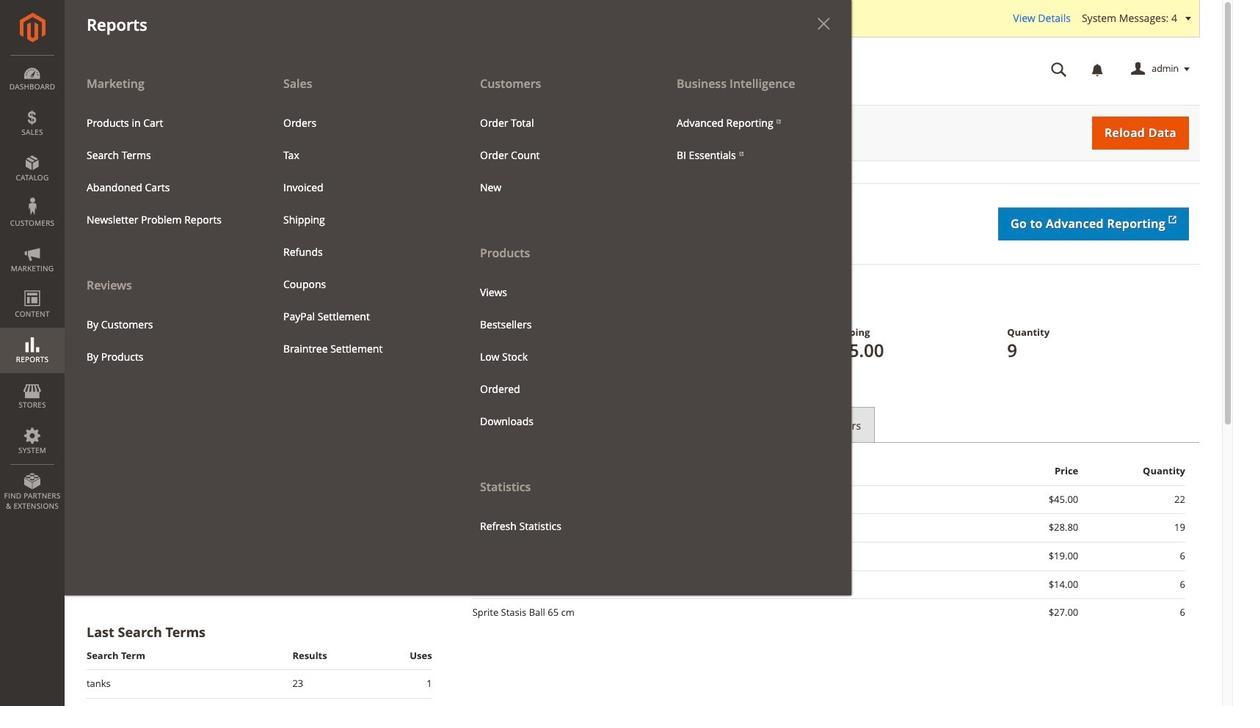 Task type: locate. For each thing, give the bounding box(es) containing it.
menu
[[65, 67, 852, 596], [65, 67, 261, 373], [458, 67, 655, 543], [76, 107, 250, 236], [272, 107, 447, 365], [469, 107, 644, 204], [666, 107, 841, 172], [469, 276, 644, 438], [76, 309, 250, 373]]

menu bar
[[0, 0, 852, 596]]

magento admin panel image
[[19, 12, 45, 43]]



Task type: vqa. For each thing, say whether or not it's contained in the screenshot.
number field
no



